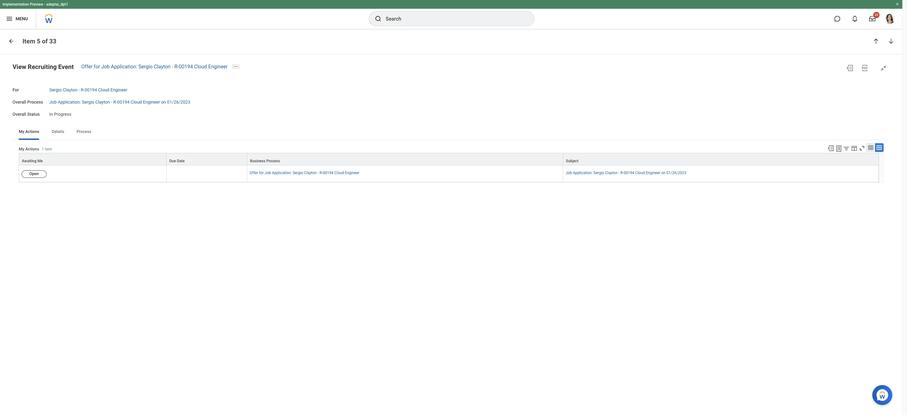 Task type: vqa. For each thing, say whether or not it's contained in the screenshot.
inbox image to the bottom
no



Task type: describe. For each thing, give the bounding box(es) containing it.
configure image
[[109, 69, 116, 76]]

view recruiting event
[[13, 63, 74, 71]]

customer
[[125, 186, 144, 191]]

clayton inside offer for job application: sergio clayton ‎- r-00194 cloud engineer link
[[304, 171, 317, 176]]

application: up advanced
[[111, 64, 137, 70]]

submit
[[108, 143, 122, 148]]

alexander
[[108, 88, 127, 93]]

technology
[[108, 162, 130, 167]]

job application: sergio clayton ‎- r-00194 cloud engineer on 01/26/2023 for the leftmost job application: sergio clayton ‎- r-00194 cloud engineer on 01/26/2023 link
[[49, 100, 190, 105]]

all items
[[21, 61, 41, 67]]

job application: sergio clayton ‎- r-00194 cloud engineer on 01/26/2023 for job application: sergio clayton ‎- r-00194 cloud engineer on 01/26/2023 link in the open row
[[566, 171, 687, 176]]

star image
[[209, 179, 217, 186]]

recruiting for submit
[[123, 143, 143, 148]]

all
[[21, 61, 27, 67]]

job up in
[[49, 100, 57, 105]]

business process
[[250, 159, 280, 164]]

select to filter grid data image
[[843, 145, 850, 152]]

sergio clayton ‎- r-00194 cloud engineer
[[49, 88, 127, 93]]

offer for job application: ruth natt ‎- r-00204 customer service representative
[[108, 180, 179, 198]]

archive
[[21, 137, 38, 143]]

awaiting me
[[22, 159, 43, 164]]

submit recruiting agency candidate: stefan janowski (professional recruitment services: chief technology officer (cto)) button
[[108, 142, 180, 168]]

menu
[[16, 16, 28, 21]]

item
[[23, 37, 35, 45]]

(professional
[[141, 149, 167, 154]]

1
[[42, 147, 44, 152]]

item 5 of 33
[[23, 37, 56, 45]]

inbox large image
[[870, 16, 876, 22]]

item
[[45, 147, 52, 152]]

for inside offer for job application: ruth natt ‎- r-00204 customer service representative
[[119, 180, 124, 185]]

all items button
[[0, 56, 100, 71]]

search image inside item list element
[[112, 54, 118, 60]]

bulk approve link
[[0, 158, 100, 173]]

tasks
[[39, 39, 55, 46]]

content area element
[[0, 29, 903, 416]]

offer for job application: sergio clayton ‎- r-00194 cloud engineer for offer for job application: sergio clayton ‎- r-00194 cloud engineer link in the open row
[[250, 171, 360, 176]]

view
[[13, 63, 26, 71]]

job inside offer for job application: ruth natt ‎- r-00204 customer service representative
[[125, 180, 133, 185]]

sergio clayton ‎- r-00194 cloud engineer link
[[49, 86, 127, 93]]

business process button
[[247, 154, 563, 166]]

service
[[145, 186, 160, 191]]

close environment banner image
[[896, 2, 900, 6]]

engineer inside 'link'
[[110, 88, 127, 93]]

fullscreen image
[[859, 145, 866, 152]]

process inside tab list
[[77, 130, 91, 134]]

representative
[[108, 193, 137, 198]]

due
[[169, 159, 176, 164]]

‎- inside 'link'
[[79, 88, 80, 93]]

subject button
[[563, 154, 879, 166]]

offer for job application: ruth natt ‎- r-00204 customer service representative button
[[108, 179, 180, 199]]

01/26/2023 inside open row
[[667, 171, 687, 176]]

00194 inside 'link'
[[85, 88, 97, 93]]

export to excel image
[[828, 145, 835, 152]]

multiple
[[163, 88, 179, 93]]

items
[[29, 61, 41, 67]]

application: down business process
[[272, 171, 292, 176]]

awaiting me column header
[[19, 153, 167, 166]]

on for the leftmost job application: sergio clayton ‎- r-00194 cloud engineer on 01/26/2023 link
[[161, 100, 166, 105]]

me
[[37, 159, 43, 164]]

33 inside the content area element
[[49, 37, 56, 45]]

application: down the subject
[[573, 171, 593, 176]]

subject
[[566, 159, 579, 164]]

christine
[[158, 82, 176, 87]]

offer inside offer for job application: ruth natt ‎- r-00204 customer service representative
[[108, 180, 118, 185]]

row containing awaiting me
[[19, 153, 879, 166]]

event
[[58, 63, 74, 71]]

candidate:
[[159, 143, 180, 148]]

recruitment
[[108, 156, 132, 161]]

offer for job application: christine alexander ‎- e-00002 intern - multiple openings
[[108, 82, 179, 99]]

submit recruiting agency candidate: stefan janowski (professional recruitment services: chief technology officer (cto))
[[108, 143, 180, 167]]

application: up overall status element
[[58, 100, 81, 105]]

stefan
[[108, 149, 120, 154]]

export to excel image
[[847, 64, 854, 72]]

ruth
[[158, 180, 167, 185]]

natt
[[168, 180, 177, 185]]

e-
[[131, 88, 135, 93]]

advanced search
[[120, 70, 156, 75]]

advanced search button
[[118, 66, 158, 79]]

toolbar inside the content area element
[[825, 144, 884, 153]]

preview
[[30, 2, 43, 7]]

0 horizontal spatial job application: sergio clayton ‎- r-00194 cloud engineer on 01/26/2023 link
[[49, 98, 190, 105]]

application: inside offer for job application: christine alexander ‎- e-00002 intern - multiple openings
[[134, 82, 157, 87]]

item list element
[[100, 29, 226, 416]]

officer
[[131, 162, 145, 167]]

offer for job application: sergio clayton ‎- r-00194 cloud engineer for the leftmost offer for job application: sergio clayton ‎- r-00194 cloud engineer link
[[81, 64, 228, 70]]

list containing all items
[[0, 56, 100, 188]]

my tasks
[[29, 39, 55, 46]]

janowski
[[121, 149, 140, 154]]

overall for overall status
[[13, 112, 26, 117]]

table image
[[868, 145, 874, 151]]

due date button
[[167, 154, 247, 166]]

chief
[[152, 156, 162, 161]]

- inside offer for job application: christine alexander ‎- e-00002 intern - multiple openings
[[161, 88, 162, 93]]

for inside open row
[[259, 171, 264, 176]]

export to worksheets image
[[836, 145, 843, 153]]

clayton inside sergio clayton ‎- r-00194 cloud engineer 'link'
[[63, 88, 77, 93]]

00002
[[135, 88, 147, 93]]

implementation
[[3, 2, 29, 7]]

33 button
[[866, 12, 880, 26]]

open button
[[22, 171, 47, 178]]

arrow down image
[[888, 38, 895, 44]]

view printable version (pdf) image
[[862, 64, 869, 72]]

5
[[37, 37, 40, 45]]

‎- inside offer for job application: christine alexander ‎- e-00002 intern - multiple openings
[[128, 88, 130, 93]]

notifications large image
[[852, 16, 858, 22]]

in progress
[[49, 112, 71, 117]]

r- inside offer for job application: sergio clayton ‎- r-00194 cloud engineer link
[[320, 171, 323, 176]]

tab list inside the content area element
[[13, 125, 890, 140]]

awaiting
[[22, 159, 37, 164]]

10/05/2022
[[184, 180, 205, 185]]

open
[[29, 172, 39, 176]]

my for my actions
[[19, 130, 24, 134]]

0 horizontal spatial offer for job application: sergio clayton ‎- r-00194 cloud engineer link
[[81, 64, 228, 70]]



Task type: locate. For each thing, give the bounding box(es) containing it.
clipboard image
[[6, 60, 14, 68], [6, 136, 14, 144]]

bulk
[[21, 162, 30, 168]]

awaiting me button
[[19, 154, 166, 166]]

manage delegations
[[21, 178, 61, 183]]

business
[[250, 159, 266, 164]]

1 vertical spatial clipboard image
[[6, 136, 14, 144]]

arrow up image
[[873, 38, 880, 44]]

offer for job application: sergio clayton ‎- r-00194 cloud engineer link
[[81, 64, 228, 70], [250, 170, 360, 176]]

2 actions from the top
[[25, 147, 39, 152]]

on for job application: sergio clayton ‎- r-00194 cloud engineer on 01/26/2023 link in the open row
[[662, 171, 666, 176]]

justify image
[[6, 15, 13, 23]]

offer inside open row
[[250, 171, 258, 176]]

0 horizontal spatial recruiting
[[28, 63, 57, 71]]

0 horizontal spatial on
[[161, 100, 166, 105]]

application:
[[111, 64, 137, 70], [134, 82, 157, 87], [58, 100, 81, 105], [272, 171, 292, 176], [573, 171, 593, 176], [134, 180, 157, 185]]

1 horizontal spatial process
[[77, 130, 91, 134]]

1 horizontal spatial 33
[[875, 13, 879, 17]]

1 horizontal spatial job application: sergio clayton ‎- r-00194 cloud engineer on 01/26/2023
[[566, 171, 687, 176]]

process up status
[[27, 100, 43, 105]]

0 vertical spatial -
[[44, 2, 45, 7]]

job application: sergio clayton ‎- r-00194 cloud engineer on 01/26/2023 inside open row
[[566, 171, 687, 176]]

1 vertical spatial job application: sergio clayton ‎- r-00194 cloud engineer on 01/26/2023
[[566, 171, 687, 176]]

00194
[[179, 64, 193, 70], [85, 88, 97, 93], [117, 100, 130, 105], [323, 171, 334, 176], [624, 171, 635, 176]]

overall
[[13, 100, 26, 105], [13, 112, 26, 117]]

offer inside offer for job application: christine alexander ‎- e-00002 intern - multiple openings
[[108, 82, 118, 87]]

for left configure "image" at top left
[[94, 64, 100, 70]]

for up alexander
[[119, 82, 124, 87]]

job up customer
[[125, 180, 133, 185]]

1 clipboard image from the top
[[6, 60, 14, 68]]

r-
[[174, 64, 179, 70], [81, 88, 85, 93], [113, 100, 117, 105], [320, 171, 323, 176], [621, 171, 624, 176], [108, 186, 112, 191]]

0 vertical spatial process
[[27, 100, 43, 105]]

Search Workday  search field
[[386, 12, 522, 26]]

job up e-
[[125, 82, 133, 87]]

tab list
[[13, 125, 890, 140]]

of
[[42, 37, 48, 45]]

0 vertical spatial 01/26/2023
[[167, 100, 190, 105]]

overall status element
[[49, 108, 71, 117]]

clayton
[[154, 64, 171, 70], [63, 88, 77, 93], [95, 100, 110, 105], [304, 171, 317, 176], [605, 171, 618, 176]]

manage
[[21, 178, 37, 183]]

1 vertical spatial offer for job application: sergio clayton ‎- r-00194 cloud engineer link
[[250, 170, 360, 176]]

2 clipboard image from the top
[[6, 136, 14, 144]]

clipboard image inside archive button
[[6, 136, 14, 144]]

1 horizontal spatial on
[[662, 171, 666, 176]]

overall status
[[13, 112, 40, 117]]

0 vertical spatial recruiting
[[28, 63, 57, 71]]

Search: All Items text field
[[108, 51, 201, 63]]

archive button
[[0, 132, 100, 147]]

overall for overall process
[[13, 100, 26, 105]]

‎-
[[172, 64, 173, 70], [79, 88, 80, 93], [128, 88, 130, 93], [111, 100, 112, 105], [318, 171, 319, 176], [619, 171, 620, 176], [178, 180, 179, 185]]

overall left status
[[13, 112, 26, 117]]

openings
[[108, 94, 126, 99]]

1 horizontal spatial 01/26/2023
[[667, 171, 687, 176]]

row
[[19, 153, 879, 166]]

clipboard image for archive
[[6, 136, 14, 144]]

0 horizontal spatial search image
[[112, 54, 118, 60]]

process for business process
[[266, 159, 280, 164]]

1 vertical spatial -
[[161, 88, 162, 93]]

process right details
[[77, 130, 91, 134]]

0 vertical spatial actions
[[25, 130, 39, 134]]

adeptai_dpt1
[[46, 2, 68, 7]]

recruiting up janowski
[[123, 143, 143, 148]]

arrow left image
[[8, 38, 14, 44]]

menu banner
[[0, 0, 903, 29]]

process inside popup button
[[266, 159, 280, 164]]

0 horizontal spatial 01/26/2023
[[167, 100, 190, 105]]

r- inside sergio clayton ‎- r-00194 cloud engineer 'link'
[[81, 88, 85, 93]]

0 vertical spatial offer for job application: sergio clayton ‎- r-00194 cloud engineer
[[81, 64, 228, 70]]

(cto))
[[146, 162, 159, 167]]

1 horizontal spatial offer for job application: sergio clayton ‎- r-00194 cloud engineer link
[[250, 170, 360, 176]]

status
[[27, 112, 40, 117]]

application: up service
[[134, 180, 157, 185]]

1 vertical spatial search image
[[112, 54, 118, 60]]

job up alexander
[[101, 64, 110, 70]]

search image
[[375, 15, 382, 23], [112, 54, 118, 60]]

-
[[44, 2, 45, 7], [161, 88, 162, 93]]

33 inside button
[[875, 13, 879, 17]]

on inside open row
[[662, 171, 666, 176]]

for
[[13, 88, 19, 93]]

actions for my actions
[[25, 130, 39, 134]]

job application: sergio clayton ‎- r-00194 cloud engineer on 01/26/2023 link inside open row
[[566, 170, 687, 176]]

0 vertical spatial overall
[[13, 100, 26, 105]]

- right intern
[[161, 88, 162, 93]]

job down the subject
[[566, 171, 572, 176]]

my tasks element
[[0, 29, 100, 416]]

search image inside menu banner
[[375, 15, 382, 23]]

manage delegations link
[[0, 173, 100, 188]]

agency
[[144, 143, 158, 148]]

recruiting
[[28, 63, 57, 71], [123, 143, 143, 148]]

clipboard image inside all items button
[[6, 60, 14, 68]]

0 vertical spatial on
[[161, 100, 166, 105]]

job application: sergio clayton ‎- r-00194 cloud engineer on 01/26/2023 link
[[49, 98, 190, 105], [566, 170, 687, 176]]

1 vertical spatial actions
[[25, 147, 39, 152]]

offer
[[81, 64, 93, 70], [108, 82, 118, 87], [250, 171, 258, 176], [108, 180, 118, 185]]

details
[[52, 130, 64, 134]]

recruiting inside submit recruiting agency candidate: stefan janowski (professional recruitment services: chief technology officer (cto))
[[123, 143, 143, 148]]

r- inside offer for job application: ruth natt ‎- r-00204 customer service representative
[[108, 186, 112, 191]]

2 overall from the top
[[13, 112, 26, 117]]

approve
[[31, 162, 47, 168]]

services:
[[133, 156, 151, 161]]

process right business
[[266, 159, 280, 164]]

search
[[141, 70, 156, 75]]

offer up alexander
[[108, 82, 118, 87]]

for
[[94, 64, 100, 70], [119, 82, 124, 87], [259, 171, 264, 176], [119, 180, 124, 185]]

cloud inside offer for job application: sergio clayton ‎- r-00194 cloud engineer link
[[335, 171, 344, 176]]

- inside menu banner
[[44, 2, 45, 7]]

sergio inside sergio clayton ‎- r-00194 cloud engineer 'link'
[[49, 88, 62, 93]]

delegations
[[38, 178, 61, 183]]

click to view/edit grid preferences image
[[851, 145, 858, 152]]

recruiting for view
[[28, 63, 57, 71]]

1 vertical spatial recruiting
[[123, 143, 143, 148]]

offer right event
[[81, 64, 93, 70]]

job
[[101, 64, 110, 70], [125, 82, 133, 87], [49, 100, 57, 105], [265, 171, 271, 176], [566, 171, 572, 176], [125, 180, 133, 185]]

offer up 00204 at the left top of the page
[[108, 180, 118, 185]]

1 vertical spatial 33
[[49, 37, 56, 45]]

for inside offer for job application: christine alexander ‎- e-00002 intern - multiple openings
[[119, 82, 124, 87]]

for up 00204 at the left top of the page
[[119, 180, 124, 185]]

2 horizontal spatial process
[[266, 159, 280, 164]]

1 horizontal spatial offer for job application: sergio clayton ‎- r-00194 cloud engineer
[[250, 171, 360, 176]]

0 vertical spatial job application: sergio clayton ‎- r-00194 cloud engineer on 01/26/2023 link
[[49, 98, 190, 105]]

actions inside tab list
[[25, 130, 39, 134]]

0 vertical spatial 33
[[875, 13, 879, 17]]

offer for job application: sergio clayton ‎- r-00194 cloud engineer
[[81, 64, 228, 70], [250, 171, 360, 176]]

application: inside offer for job application: ruth natt ‎- r-00204 customer service representative
[[134, 180, 157, 185]]

my up archive
[[19, 130, 24, 134]]

offer down business
[[250, 171, 258, 176]]

my left of
[[29, 39, 37, 46]]

overall down "for"
[[13, 100, 26, 105]]

cell inside the content area element
[[167, 166, 247, 183]]

- right preview
[[44, 2, 45, 7]]

advanced
[[120, 70, 140, 75]]

recruiting right all
[[28, 63, 57, 71]]

1 vertical spatial on
[[662, 171, 666, 176]]

‎- inside offer for job application: ruth natt ‎- r-00204 customer service representative
[[178, 180, 179, 185]]

0 vertical spatial search image
[[375, 15, 382, 23]]

clipboard image for all items
[[6, 60, 14, 68]]

tab list containing my actions
[[13, 125, 890, 140]]

my actions
[[19, 130, 39, 134]]

33 right of
[[49, 37, 56, 45]]

sergio
[[139, 64, 153, 70], [49, 88, 62, 93], [82, 100, 94, 105], [293, 171, 303, 176], [594, 171, 604, 176]]

job inside offer for job application: christine alexander ‎- e-00002 intern - multiple openings
[[125, 82, 133, 87]]

overall process
[[13, 100, 43, 105]]

menu button
[[0, 9, 36, 29]]

0 vertical spatial my
[[29, 39, 37, 46]]

job inside offer for job application: sergio clayton ‎- r-00194 cloud engineer link
[[265, 171, 271, 176]]

0 horizontal spatial -
[[44, 2, 45, 7]]

1 vertical spatial offer for job application: sergio clayton ‎- r-00194 cloud engineer
[[250, 171, 360, 176]]

open row
[[19, 166, 879, 183]]

due date column header
[[167, 153, 247, 166]]

my for my tasks
[[29, 39, 37, 46]]

intern
[[148, 88, 160, 93]]

due date
[[169, 159, 185, 164]]

engineer
[[208, 64, 228, 70], [110, 88, 127, 93], [143, 100, 160, 105], [345, 171, 360, 176], [646, 171, 661, 176]]

33 left profile logan mcneil icon
[[875, 13, 879, 17]]

2 vertical spatial my
[[19, 147, 24, 152]]

process
[[27, 100, 43, 105], [77, 130, 91, 134], [266, 159, 280, 164]]

bulk approve
[[21, 162, 47, 168]]

1 vertical spatial 01/26/2023
[[667, 171, 687, 176]]

1 vertical spatial process
[[77, 130, 91, 134]]

expand table image
[[877, 145, 883, 151]]

1 vertical spatial overall
[[13, 112, 26, 117]]

clipboard image left all
[[6, 60, 14, 68]]

1 horizontal spatial recruiting
[[123, 143, 143, 148]]

offer for job application: sergio clayton ‎- r-00194 cloud engineer inside open row
[[250, 171, 360, 176]]

01/26/2023
[[167, 100, 190, 105], [667, 171, 687, 176]]

actions down archive
[[25, 147, 39, 152]]

0 horizontal spatial process
[[27, 100, 43, 105]]

for down business process
[[259, 171, 264, 176]]

application: up 00002
[[134, 82, 157, 87]]

cloud
[[194, 64, 207, 70], [98, 88, 109, 93], [131, 100, 142, 105], [335, 171, 344, 176], [636, 171, 645, 176]]

my down archive
[[19, 147, 24, 152]]

1 horizontal spatial -
[[161, 88, 162, 93]]

1 vertical spatial job application: sergio clayton ‎- r-00194 cloud engineer on 01/26/2023 link
[[566, 170, 687, 176]]

date
[[177, 159, 185, 164]]

job down business process
[[265, 171, 271, 176]]

offer for job application: christine alexander ‎- e-00002 intern - multiple openings button
[[108, 81, 180, 101]]

profile logan mcneil image
[[885, 14, 895, 25]]

in
[[49, 112, 53, 117]]

my actions 1 item
[[19, 147, 52, 152]]

process for overall process
[[27, 100, 43, 105]]

actions up archive
[[25, 130, 39, 134]]

clipboard image left archive
[[6, 136, 14, 144]]

actions for my actions 1 item
[[25, 147, 39, 152]]

1 actions from the top
[[25, 130, 39, 134]]

toolbar
[[825, 144, 884, 153]]

2 vertical spatial process
[[266, 159, 280, 164]]

0 horizontal spatial 33
[[49, 37, 56, 45]]

progress
[[54, 112, 71, 117]]

recruiting inside the content area element
[[28, 63, 57, 71]]

0 vertical spatial clipboard image
[[6, 60, 14, 68]]

1 overall from the top
[[13, 100, 26, 105]]

0 horizontal spatial job application: sergio clayton ‎- r-00194 cloud engineer on 01/26/2023
[[49, 100, 190, 105]]

1 horizontal spatial search image
[[375, 15, 382, 23]]

cloud inside sergio clayton ‎- r-00194 cloud engineer 'link'
[[98, 88, 109, 93]]

list
[[0, 56, 100, 188]]

0 vertical spatial offer for job application: sergio clayton ‎- r-00194 cloud engineer link
[[81, 64, 228, 70]]

cell
[[167, 166, 247, 183]]

offer for job application: sergio clayton ‎- r-00194 cloud engineer link inside open row
[[250, 170, 360, 176]]

0 vertical spatial job application: sergio clayton ‎- r-00194 cloud engineer on 01/26/2023
[[49, 100, 190, 105]]

my inside tab list
[[19, 130, 24, 134]]

shrink image
[[880, 64, 888, 72]]

0 horizontal spatial offer for job application: sergio clayton ‎- r-00194 cloud engineer
[[81, 64, 228, 70]]

00204
[[112, 186, 124, 191]]

sergio inside offer for job application: sergio clayton ‎- r-00194 cloud engineer link
[[293, 171, 303, 176]]

implementation preview -   adeptai_dpt1
[[3, 2, 68, 7]]

1 vertical spatial my
[[19, 130, 24, 134]]

on
[[161, 100, 166, 105], [662, 171, 666, 176]]

1 horizontal spatial job application: sergio clayton ‎- r-00194 cloud engineer on 01/26/2023 link
[[566, 170, 687, 176]]



